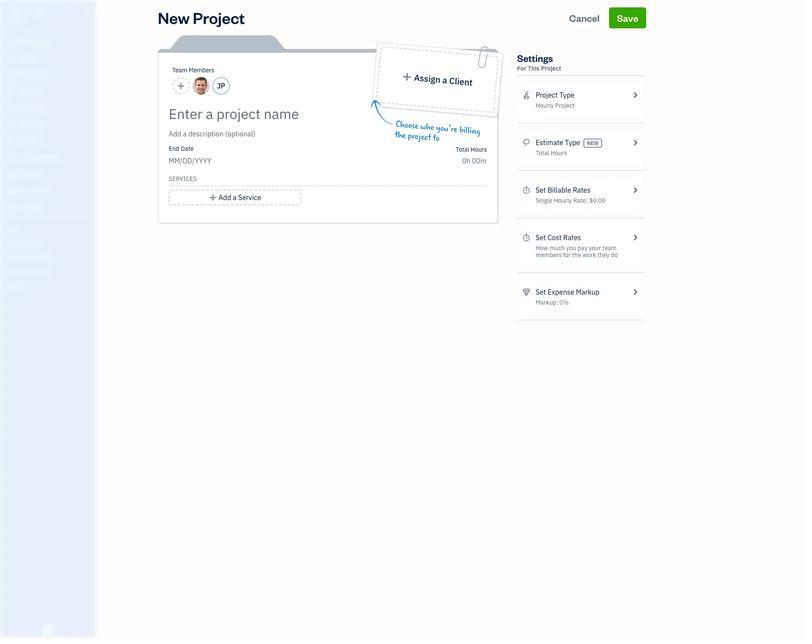 Task type: locate. For each thing, give the bounding box(es) containing it.
0 vertical spatial set
[[536, 186, 546, 195]]

this
[[528, 65, 540, 72]]

type for project type
[[560, 91, 575, 99]]

0 horizontal spatial hourly
[[536, 102, 554, 109]]

dashboard image
[[6, 38, 16, 47]]

main element
[[0, 0, 118, 638]]

a for add
[[233, 193, 237, 202]]

set
[[536, 186, 546, 195], [536, 233, 546, 242], [536, 288, 546, 297]]

0 horizontal spatial total hours
[[456, 146, 487, 154]]

1 vertical spatial type
[[565, 138, 580, 147]]

hourly down the set billable rates
[[554, 197, 572, 205]]

set cost rates
[[536, 233, 581, 242]]

0 vertical spatial rates
[[573, 186, 591, 195]]

chart image
[[6, 187, 16, 196]]

1 horizontal spatial hourly
[[554, 197, 572, 205]]

the
[[395, 130, 407, 141], [572, 251, 581, 259]]

0 vertical spatial a
[[442, 74, 448, 86]]

set up how
[[536, 233, 546, 242]]

total down the estimate
[[536, 149, 549, 157]]

assign
[[414, 72, 441, 85]]

client image
[[6, 55, 16, 63]]

type up hourly project
[[560, 91, 575, 99]]

1 vertical spatial set
[[536, 233, 546, 242]]

hourly project
[[536, 102, 575, 109]]

you're
[[436, 123, 458, 135]]

settings
[[517, 52, 553, 64]]

a
[[442, 74, 448, 86], [233, 193, 237, 202]]

2 chevronright image from the top
[[631, 137, 639, 148]]

a inside assign a client
[[442, 74, 448, 86]]

type
[[560, 91, 575, 99], [565, 138, 580, 147]]

2 vertical spatial set
[[536, 288, 546, 297]]

invoice image
[[6, 88, 16, 96]]

for
[[563, 251, 571, 259]]

choose
[[395, 119, 419, 131]]

turtle
[[7, 8, 32, 17]]

assign a client button
[[376, 46, 499, 113]]

1 vertical spatial a
[[233, 193, 237, 202]]

end date
[[169, 145, 194, 153]]

1 vertical spatial rates
[[563, 233, 581, 242]]

chevronright image for set billable rates
[[631, 185, 639, 195]]

0 horizontal spatial the
[[395, 130, 407, 141]]

total hours down the estimate
[[536, 149, 567, 157]]

0 horizontal spatial a
[[233, 193, 237, 202]]

total
[[456, 146, 469, 154], [536, 149, 549, 157]]

3 chevronright image from the top
[[631, 185, 639, 195]]

chevronright image
[[631, 90, 639, 100], [631, 137, 639, 148], [631, 185, 639, 195], [631, 287, 639, 297]]

pay
[[578, 244, 588, 252]]

rates
[[573, 186, 591, 195], [563, 233, 581, 242]]

the right for
[[572, 251, 581, 259]]

0 vertical spatial the
[[395, 130, 407, 141]]

1 horizontal spatial a
[[442, 74, 448, 86]]

End date in  format text field
[[169, 157, 275, 165]]

0 horizontal spatial hours
[[471, 146, 487, 154]]

3 set from the top
[[536, 288, 546, 297]]

project
[[193, 7, 245, 28], [541, 65, 561, 72], [536, 91, 558, 99], [555, 102, 575, 109]]

1 vertical spatial the
[[572, 251, 581, 259]]

total up hourly budget text field
[[456, 146, 469, 154]]

work
[[583, 251, 596, 259]]

0 vertical spatial hourly
[[536, 102, 554, 109]]

1 horizontal spatial the
[[572, 251, 581, 259]]

rates for set cost rates
[[563, 233, 581, 242]]

1 set from the top
[[536, 186, 546, 195]]

plus image
[[209, 192, 217, 203]]

cancel
[[569, 12, 600, 24]]

estimate type
[[536, 138, 580, 147]]

chevronright image for project type
[[631, 90, 639, 100]]

chevronright image
[[631, 232, 639, 243]]

a left client
[[442, 74, 448, 86]]

money image
[[6, 171, 16, 179]]

bank connections image
[[7, 268, 93, 275]]

how
[[536, 244, 548, 252]]

client
[[449, 75, 473, 88]]

type left new
[[565, 138, 580, 147]]

0 vertical spatial type
[[560, 91, 575, 99]]

estimate image
[[6, 71, 16, 80]]

1 chevronright image from the top
[[631, 90, 639, 100]]

to
[[433, 133, 440, 144]]

set up single
[[536, 186, 546, 195]]

4 chevronright image from the top
[[631, 287, 639, 297]]

total hours up hourly budget text field
[[456, 146, 487, 154]]

chevronright image for estimate type
[[631, 137, 639, 148]]

hours
[[471, 146, 487, 154], [551, 149, 567, 157]]

hourly
[[536, 102, 554, 109], [554, 197, 572, 205]]

for
[[517, 65, 526, 72]]

rate
[[573, 197, 586, 205]]

project type
[[536, 91, 575, 99]]

rates up rate
[[573, 186, 591, 195]]

services
[[169, 175, 197, 183]]

rates up you
[[563, 233, 581, 242]]

a for assign
[[442, 74, 448, 86]]

timetracking image
[[522, 185, 531, 195]]

items and services image
[[7, 254, 93, 261]]

a right add
[[233, 193, 237, 202]]

settings for this project
[[517, 52, 561, 72]]

they
[[598, 251, 610, 259]]

hours up hourly budget text field
[[471, 146, 487, 154]]

team members
[[172, 66, 214, 74]]

cancel button
[[561, 7, 608, 28]]

markup: 0%
[[536, 299, 569, 307]]

hourly down project type
[[536, 102, 554, 109]]

save button
[[609, 7, 646, 28]]

set up markup:
[[536, 288, 546, 297]]

the left project
[[395, 130, 407, 141]]

a inside the add a service button
[[233, 193, 237, 202]]

0 horizontal spatial total
[[456, 146, 469, 154]]

total hours
[[456, 146, 487, 154], [536, 149, 567, 157]]

1 vertical spatial hourly
[[554, 197, 572, 205]]

Project Description text field
[[169, 129, 409, 139]]

you
[[566, 244, 576, 252]]

2 set from the top
[[536, 233, 546, 242]]

single hourly rate : $0.00
[[536, 197, 606, 205]]

team
[[603, 244, 617, 252]]

1 horizontal spatial total
[[536, 149, 549, 157]]

add team member image
[[177, 81, 185, 91]]

hours down estimate type
[[551, 149, 567, 157]]

expense image
[[6, 121, 16, 130]]

estimate
[[536, 138, 563, 147]]



Task type: vqa. For each thing, say whether or not it's contained in the screenshot.
on
no



Task type: describe. For each thing, give the bounding box(es) containing it.
estimates image
[[522, 137, 531, 148]]

billing
[[459, 125, 481, 137]]

new
[[587, 140, 599, 146]]

choose who you're billing the project to
[[395, 119, 481, 144]]

project inside the settings for this project
[[541, 65, 561, 72]]

markup
[[576, 288, 600, 297]]

set billable rates
[[536, 186, 591, 195]]

save
[[617, 12, 638, 24]]

expenses image
[[522, 287, 531, 297]]

jp
[[217, 82, 225, 90]]

Hourly Budget text field
[[462, 157, 487, 165]]

project
[[408, 131, 432, 143]]

:
[[586, 197, 588, 205]]

add
[[219, 193, 231, 202]]

freshbooks image
[[41, 625, 55, 635]]

projects image
[[522, 90, 531, 100]]

add a service button
[[169, 190, 301, 205]]

1 horizontal spatial total hours
[[536, 149, 567, 157]]

who
[[420, 122, 435, 133]]

cost
[[548, 233, 562, 242]]

add a service
[[219, 193, 261, 202]]

single
[[536, 197, 553, 205]]

members
[[536, 251, 562, 259]]

chevronright image for set expense markup
[[631, 287, 639, 297]]

0%
[[560, 299, 569, 307]]

team
[[172, 66, 187, 74]]

payment image
[[6, 104, 16, 113]]

date
[[181, 145, 194, 153]]

Project Name text field
[[169, 105, 409, 123]]

plus image
[[402, 72, 413, 82]]

markup:
[[536, 299, 558, 307]]

set for set expense markup
[[536, 288, 546, 297]]

set expense markup
[[536, 288, 600, 297]]

turtle inc owner
[[7, 8, 46, 24]]

timetracking image
[[522, 232, 531, 243]]

expense
[[548, 288, 574, 297]]

members
[[189, 66, 214, 74]]

the inside choose who you're billing the project to
[[395, 130, 407, 141]]

report image
[[6, 204, 16, 212]]

1 horizontal spatial hours
[[551, 149, 567, 157]]

type for estimate type
[[565, 138, 580, 147]]

much
[[550, 244, 565, 252]]

new project
[[158, 7, 245, 28]]

assign a client
[[414, 72, 473, 88]]

timer image
[[6, 154, 16, 163]]

set for set cost rates
[[536, 233, 546, 242]]

apps image
[[7, 226, 93, 233]]

settings image
[[7, 282, 93, 289]]

set for set billable rates
[[536, 186, 546, 195]]

do
[[611, 251, 618, 259]]

project image
[[6, 137, 16, 146]]

inc
[[34, 8, 46, 17]]

team members image
[[7, 240, 93, 247]]

your
[[589, 244, 601, 252]]

$0.00
[[589, 197, 606, 205]]

service
[[238, 193, 261, 202]]

new
[[158, 7, 190, 28]]

end
[[169, 145, 179, 153]]

rates for set billable rates
[[573, 186, 591, 195]]

owner
[[7, 17, 23, 24]]

the inside how much you pay your team members for the work they do
[[572, 251, 581, 259]]

billable
[[548, 186, 571, 195]]

how much you pay your team members for the work they do
[[536, 244, 618, 259]]



